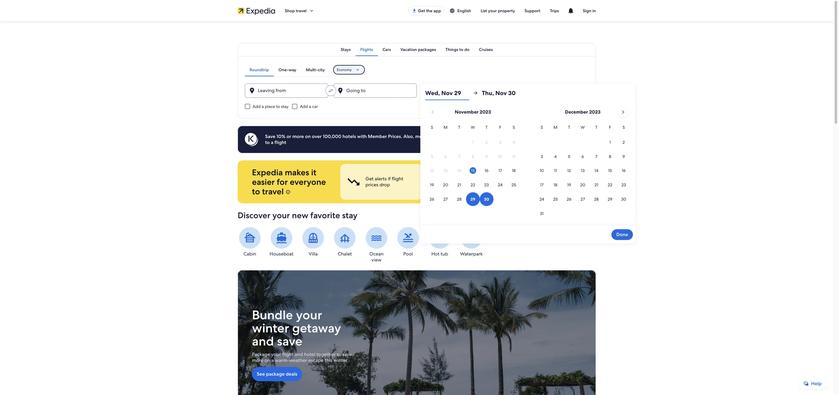 Task type: describe. For each thing, give the bounding box(es) containing it.
1 27 button from the left
[[439, 193, 453, 206]]

bundle flight + hotel to save
[[451, 176, 501, 188]]

get for get alerts if flight prices drop
[[366, 176, 374, 182]]

flight inside save 10% or more on over 100,000 hotels with member prices. also, members save up to 30% when you add a hotel to a flight
[[275, 140, 286, 146]]

10
[[540, 168, 544, 174]]

1 26 button from the left
[[425, 193, 439, 206]]

cars
[[383, 47, 391, 52]]

to right the "place"
[[276, 104, 280, 109]]

members
[[416, 134, 436, 140]]

drop
[[380, 182, 390, 188]]

flight inside bundle flight + hotel to save
[[468, 176, 479, 182]]

if
[[388, 176, 391, 182]]

w for november
[[471, 125, 475, 130]]

21 for 2nd 21 button from the right
[[458, 183, 461, 188]]

bundle for flight
[[451, 176, 466, 182]]

waterpark button
[[460, 228, 484, 258]]

5 button
[[563, 150, 576, 164]]

1 19 button from the left
[[425, 178, 439, 192]]

26 for first 26 button
[[430, 197, 435, 202]]

1 20 button from the left
[[439, 178, 453, 192]]

add for add a place to stay
[[253, 104, 261, 109]]

save inside save 10% or more on over 100,000 hotels with member prices. also, members save up to 30% when you add a hotel to a flight
[[437, 134, 447, 140]]

in
[[593, 8, 596, 13]]

3 button
[[535, 150, 549, 164]]

10%
[[277, 134, 286, 140]]

trips
[[550, 8, 559, 13]]

2 button
[[617, 136, 631, 149]]

with
[[357, 134, 367, 140]]

25 for rightmost 25 button
[[554, 197, 558, 202]]

get the app
[[418, 8, 441, 13]]

1 t from the left
[[458, 125, 461, 130]]

travel inside dropdown button
[[296, 8, 307, 13]]

20 for 1st 20 button from the left
[[443, 183, 448, 188]]

15 button inside november 2023 element
[[466, 164, 480, 178]]

1 28 button from the left
[[453, 193, 466, 206]]

trips link
[[546, 5, 564, 16]]

next month image
[[620, 109, 627, 116]]

directional image
[[473, 91, 479, 96]]

discover your new favorite stay
[[238, 210, 358, 221]]

for
[[277, 177, 288, 188]]

winter.
[[334, 358, 349, 364]]

1 s from the left
[[431, 125, 433, 130]]

3 out of 3 element
[[511, 164, 593, 200]]

villa
[[309, 251, 318, 258]]

-
[[450, 90, 453, 96]]

save
[[265, 134, 276, 140]]

travel inside expedia makes it easier for everyone to travel
[[262, 186, 284, 197]]

ocean
[[370, 251, 384, 258]]

download the app button image
[[412, 8, 417, 13]]

30%
[[461, 134, 471, 140]]

rewards
[[556, 182, 573, 188]]

29 inside 29 button
[[608, 197, 613, 202]]

13
[[581, 168, 585, 174]]

everyone
[[290, 177, 326, 188]]

1 vertical spatial 24 button
[[535, 193, 549, 206]]

small image
[[450, 8, 455, 13]]

support link
[[520, 5, 546, 16]]

multi-
[[306, 67, 318, 73]]

4
[[555, 154, 557, 159]]

29 inside wed, nov 29 button
[[455, 89, 461, 97]]

1 horizontal spatial 17 button
[[535, 178, 549, 192]]

6 button
[[576, 150, 590, 164]]

19 for second 19 button from right
[[430, 183, 434, 188]]

18 for left 18 button
[[512, 168, 516, 174]]

see package deals link
[[252, 368, 302, 382]]

on inside bundle your winter getaway and save package your flight and hotel together to save more on a warm-weather escape this winter.
[[265, 358, 270, 364]]

2 s from the left
[[513, 125, 515, 130]]

your for discover
[[273, 210, 290, 221]]

0 vertical spatial 24 button
[[494, 178, 507, 192]]

tab list containing roundtrip
[[245, 63, 330, 76]]

1 out of 3 element
[[341, 164, 422, 200]]

december 2023 element
[[535, 124, 631, 221]]

2 15 button from the left
[[604, 164, 617, 178]]

communication center icon image
[[568, 7, 575, 14]]

english button
[[445, 5, 476, 16]]

waterpark
[[460, 251, 483, 258]]

thu, nov 30
[[482, 89, 516, 97]]

member
[[368, 134, 387, 140]]

the
[[426, 8, 433, 13]]

5
[[568, 154, 571, 159]]

to left the 10%
[[265, 140, 270, 146]]

11 button
[[549, 164, 563, 178]]

cruises
[[479, 47, 493, 52]]

add for add a car
[[300, 104, 308, 109]]

30 button
[[617, 193, 631, 206]]

package
[[252, 352, 270, 358]]

12
[[568, 168, 571, 174]]

24 for top 24 button
[[498, 183, 503, 188]]

0 horizontal spatial and
[[252, 334, 274, 350]]

things to do
[[446, 47, 470, 52]]

hot
[[432, 251, 440, 258]]

new
[[292, 210, 309, 221]]

11
[[554, 168, 557, 174]]

1 horizontal spatial and
[[295, 352, 303, 358]]

get the app link
[[408, 6, 445, 16]]

flight inside 'get alerts if flight prices drop'
[[392, 176, 404, 182]]

save 10% or more on over 100,000 hotels with member prices. also, members save up to 30% when you add a hotel to a flight
[[265, 134, 519, 146]]

20 for second 20 button
[[581, 183, 586, 188]]

to inside bundle your winter getaway and save package your flight and hotel together to save more on a warm-weather escape this winter.
[[337, 352, 341, 358]]

cabin
[[244, 251, 256, 258]]

30 inside "button"
[[622, 197, 627, 202]]

2
[[623, 140, 625, 145]]

roundtrip link
[[245, 63, 274, 76]]

1
[[610, 140, 611, 145]]

4 t from the left
[[596, 125, 598, 130]]

a right add
[[504, 134, 507, 140]]

trailing image
[[309, 8, 315, 13]]

key
[[547, 182, 555, 188]]

flight inside bundle your winter getaway and save package your flight and hotel together to save more on a warm-weather escape this winter.
[[282, 352, 294, 358]]

chalet button
[[333, 228, 357, 258]]

it
[[311, 167, 317, 178]]

1 21 button from the left
[[453, 178, 466, 192]]

xsmall image
[[286, 190, 291, 195]]

place
[[265, 104, 275, 109]]

alerts
[[375, 176, 387, 182]]

4 s from the left
[[623, 125, 625, 130]]

3 s from the left
[[541, 125, 543, 130]]

vacation packages
[[401, 47, 436, 52]]

31
[[540, 211, 544, 217]]

english
[[458, 8, 472, 13]]

packages
[[418, 47, 436, 52]]

when
[[472, 134, 484, 140]]

travel sale activities deals image
[[238, 271, 596, 396]]

hotel inside bundle flight + hotel to save
[[484, 176, 495, 182]]

earn
[[536, 176, 546, 182]]

shop
[[285, 8, 295, 13]]

wed, nov 29
[[425, 89, 461, 97]]

17 button inside november 2023 element
[[494, 164, 507, 178]]

27 inside the december 2023 element
[[581, 197, 585, 202]]

villa button
[[301, 228, 326, 258]]

your for list
[[488, 8, 497, 13]]

2023 for november 2023
[[480, 109, 491, 115]]

previous month image
[[429, 109, 436, 116]]

28 for 2nd 28 button from the left
[[595, 197, 599, 202]]

a left the 10%
[[271, 140, 274, 146]]

vacation packages link
[[396, 43, 441, 56]]

support
[[525, 8, 541, 13]]

2 26 button from the left
[[563, 193, 576, 206]]

16 for 2nd 16 button from right
[[485, 168, 489, 174]]

16 for second 16 button from the left
[[622, 168, 626, 174]]

expedia
[[252, 167, 283, 178]]

2 23 button from the left
[[617, 178, 631, 192]]

9
[[623, 154, 625, 159]]

or
[[287, 134, 291, 140]]

to inside bundle flight + hotel to save
[[497, 176, 501, 182]]

8
[[609, 154, 612, 159]]

a left the car
[[309, 104, 311, 109]]

13 button
[[576, 164, 590, 178]]

2 t from the left
[[486, 125, 488, 130]]

houseboat button
[[269, 228, 294, 258]]

economy
[[337, 68, 352, 72]]

stay for add a place to stay
[[281, 104, 289, 109]]

22 inside november 2023 element
[[471, 183, 476, 188]]

thu, nov 30 button
[[482, 86, 526, 100]]

nov 29 - nov 30
[[434, 90, 470, 96]]

getaway
[[292, 321, 341, 337]]

27 inside november 2023 element
[[444, 197, 448, 202]]

things
[[446, 47, 459, 52]]

7
[[596, 154, 598, 159]]



Task type: vqa. For each thing, say whether or not it's contained in the screenshot.
the children
no



Task type: locate. For each thing, give the bounding box(es) containing it.
3 t from the left
[[568, 125, 571, 130]]

23
[[485, 183, 489, 188], [622, 183, 626, 188]]

0 horizontal spatial 25 button
[[507, 178, 521, 192]]

flight right if
[[392, 176, 404, 182]]

1 horizontal spatial 19 button
[[563, 178, 576, 192]]

2 23 from the left
[[622, 183, 626, 188]]

1 vertical spatial on
[[265, 358, 270, 364]]

0 vertical spatial tab list
[[238, 43, 596, 56]]

things to do link
[[441, 43, 475, 56]]

1 22 from the left
[[471, 183, 476, 188]]

2 add from the left
[[300, 104, 308, 109]]

multi-city link
[[301, 63, 330, 76]]

2 16 button from the left
[[617, 164, 631, 178]]

2 28 button from the left
[[590, 193, 604, 206]]

1 27 from the left
[[444, 197, 448, 202]]

16 button right today element
[[480, 164, 494, 178]]

favorite
[[311, 210, 340, 221]]

22 inside the december 2023 element
[[608, 183, 613, 188]]

28 down bundle flight + hotel to save
[[457, 197, 462, 202]]

0 horizontal spatial more
[[252, 358, 264, 364]]

17 inside the december 2023 element
[[540, 183, 544, 188]]

1 horizontal spatial f
[[609, 125, 612, 130]]

1 horizontal spatial 16 button
[[617, 164, 631, 178]]

25 left one
[[512, 183, 517, 188]]

november 2023 element
[[425, 124, 521, 207]]

17 button
[[494, 164, 507, 178], [535, 178, 549, 192]]

2 20 button from the left
[[576, 178, 590, 192]]

hotels
[[343, 134, 356, 140]]

8 button
[[604, 150, 617, 164]]

f inside november 2023 element
[[499, 125, 502, 130]]

add left the car
[[300, 104, 308, 109]]

1 23 button from the left
[[480, 178, 494, 192]]

0 vertical spatial get
[[418, 8, 425, 13]]

31 button
[[535, 207, 549, 221]]

0 horizontal spatial get
[[366, 176, 374, 182]]

0 vertical spatial and
[[574, 176, 582, 182]]

t down november
[[458, 125, 461, 130]]

cabin button
[[238, 228, 262, 258]]

0 horizontal spatial 17 button
[[494, 164, 507, 178]]

19 inside november 2023 element
[[430, 183, 434, 188]]

21 button
[[453, 178, 466, 192], [590, 178, 604, 192]]

29 left -
[[444, 90, 449, 96]]

on left the warm-
[[265, 358, 270, 364]]

15 button left +
[[466, 164, 480, 178]]

17 up bundle flight + hotel to save
[[499, 168, 502, 174]]

1 vertical spatial and
[[252, 334, 274, 350]]

0 horizontal spatial hotel
[[304, 352, 315, 358]]

29 right -
[[455, 89, 461, 97]]

get inside 'get alerts if flight prices drop'
[[366, 176, 374, 182]]

airline
[[547, 176, 560, 182]]

travel left the trailing image
[[296, 8, 307, 13]]

f up 1 'button' at the right of page
[[609, 125, 612, 130]]

see
[[257, 372, 265, 378]]

24 inside the december 2023 element
[[540, 197, 545, 202]]

1 horizontal spatial 24 button
[[535, 193, 549, 206]]

swap origin and destination values image
[[328, 88, 334, 94]]

23 button
[[480, 178, 494, 192], [617, 178, 631, 192]]

0 vertical spatial more
[[293, 134, 304, 140]]

application
[[425, 105, 631, 221]]

0 horizontal spatial 24 button
[[494, 178, 507, 192]]

get alerts if flight prices drop
[[366, 176, 404, 188]]

16 inside the december 2023 element
[[622, 168, 626, 174]]

hot tub button
[[428, 228, 452, 258]]

hotel
[[508, 134, 519, 140], [484, 176, 495, 182], [304, 352, 315, 358]]

24 button up 31 button
[[535, 193, 549, 206]]

1 20 from the left
[[443, 183, 448, 188]]

m for november 2023
[[444, 125, 448, 130]]

2 19 from the left
[[568, 183, 571, 188]]

pool button
[[396, 228, 421, 258]]

1 horizontal spatial get
[[418, 8, 425, 13]]

one
[[536, 182, 546, 188]]

and up package
[[252, 334, 274, 350]]

1 f from the left
[[499, 125, 502, 130]]

14 button
[[590, 164, 604, 178]]

together
[[317, 352, 336, 358]]

save
[[437, 134, 447, 140], [451, 182, 460, 188], [277, 334, 303, 350], [343, 352, 352, 358]]

travel left xsmall 'image'
[[262, 186, 284, 197]]

deals
[[286, 372, 297, 378]]

a left the "place"
[[262, 104, 264, 109]]

2 horizontal spatial 29
[[608, 197, 613, 202]]

26 for second 26 button from left
[[567, 197, 572, 202]]

7 button
[[590, 150, 604, 164]]

0 horizontal spatial 29
[[444, 90, 449, 96]]

to right +
[[497, 176, 501, 182]]

winter
[[252, 321, 289, 337]]

29 inside nov 29 - nov 30 button
[[444, 90, 449, 96]]

15 inside the december 2023 element
[[609, 168, 612, 174]]

bundle inside bundle your winter getaway and save package your flight and hotel together to save more on a warm-weather escape this winter.
[[252, 307, 293, 324]]

0 horizontal spatial 2023
[[480, 109, 491, 115]]

2023 for december 2023
[[590, 109, 601, 115]]

application containing november 2023
[[425, 105, 631, 221]]

1 vertical spatial 25
[[554, 197, 558, 202]]

city
[[318, 67, 325, 73]]

way
[[289, 67, 297, 73]]

0 horizontal spatial w
[[471, 125, 475, 130]]

1 horizontal spatial 25 button
[[549, 193, 563, 206]]

sign in button
[[578, 4, 601, 18]]

28 inside november 2023 element
[[457, 197, 462, 202]]

and down 13
[[574, 176, 582, 182]]

2 f from the left
[[609, 125, 612, 130]]

1 horizontal spatial 29
[[455, 89, 461, 97]]

0 vertical spatial 17 button
[[494, 164, 507, 178]]

done
[[617, 232, 629, 238]]

1 horizontal spatial 15 button
[[604, 164, 617, 178]]

f
[[499, 125, 502, 130], [609, 125, 612, 130]]

1 vertical spatial stay
[[342, 210, 358, 221]]

and inside earn airline miles and one key rewards
[[574, 176, 582, 182]]

18 inside november 2023 element
[[512, 168, 516, 174]]

1 15 button from the left
[[466, 164, 480, 178]]

this
[[325, 358, 333, 364]]

1 horizontal spatial stay
[[342, 210, 358, 221]]

1 2023 from the left
[[480, 109, 491, 115]]

add left the "place"
[[253, 104, 261, 109]]

2 21 button from the left
[[590, 178, 604, 192]]

f inside the december 2023 element
[[609, 125, 612, 130]]

tub
[[441, 251, 448, 258]]

19 for first 19 button from right
[[568, 183, 571, 188]]

2 16 from the left
[[622, 168, 626, 174]]

16 down 9 button
[[622, 168, 626, 174]]

17 down earn
[[540, 183, 544, 188]]

2 28 from the left
[[595, 197, 599, 202]]

18 for the bottommost 18 button
[[554, 183, 558, 188]]

+
[[480, 176, 483, 182]]

2 15 from the left
[[609, 168, 612, 174]]

0 horizontal spatial 30
[[464, 90, 470, 96]]

25 button left one
[[507, 178, 521, 192]]

2 27 from the left
[[581, 197, 585, 202]]

0 horizontal spatial 28
[[457, 197, 462, 202]]

1 19 from the left
[[430, 183, 434, 188]]

vacation
[[401, 47, 417, 52]]

ocean view
[[370, 251, 384, 264]]

2 2023 from the left
[[590, 109, 601, 115]]

19 inside the december 2023 element
[[568, 183, 571, 188]]

0 vertical spatial stay
[[281, 104, 289, 109]]

1 22 button from the left
[[466, 178, 480, 192]]

21 button left +
[[453, 178, 466, 192]]

21 inside november 2023 element
[[458, 183, 461, 188]]

bundle inside bundle flight + hotel to save
[[451, 176, 466, 182]]

26 button
[[425, 193, 439, 206], [563, 193, 576, 206]]

0 horizontal spatial 22 button
[[466, 178, 480, 192]]

22 up 29 button
[[608, 183, 613, 188]]

expedia logo image
[[238, 7, 275, 15]]

28 inside the december 2023 element
[[595, 197, 599, 202]]

0 vertical spatial 17
[[499, 168, 502, 174]]

1 28 from the left
[[457, 197, 462, 202]]

2 horizontal spatial hotel
[[508, 134, 519, 140]]

f up add
[[499, 125, 502, 130]]

25 for 25 button to the top
[[512, 183, 517, 188]]

17 inside november 2023 element
[[499, 168, 502, 174]]

a left the warm-
[[272, 358, 274, 364]]

30 left directional image
[[464, 90, 470, 96]]

w up 'when'
[[471, 125, 475, 130]]

1 horizontal spatial 17
[[540, 183, 544, 188]]

22 down today element
[[471, 183, 476, 188]]

1 horizontal spatial 30
[[509, 89, 516, 97]]

one-way
[[279, 67, 297, 73]]

to right this
[[337, 352, 341, 358]]

hotel inside bundle your winter getaway and save package your flight and hotel together to save more on a warm-weather escape this winter.
[[304, 352, 315, 358]]

w inside the december 2023 element
[[581, 125, 585, 130]]

2 22 button from the left
[[604, 178, 617, 192]]

1 vertical spatial 17
[[540, 183, 544, 188]]

w down december 2023
[[581, 125, 585, 130]]

15 button right 14
[[604, 164, 617, 178]]

0 horizontal spatial 27
[[444, 197, 448, 202]]

0 horizontal spatial 16 button
[[480, 164, 494, 178]]

tab list
[[238, 43, 596, 56], [245, 63, 330, 76]]

your for bundle
[[296, 307, 322, 324]]

to down expedia
[[252, 186, 260, 197]]

2 vertical spatial and
[[295, 352, 303, 358]]

stay right the "place"
[[281, 104, 289, 109]]

f for december 2023
[[609, 125, 612, 130]]

stay for discover your new favorite stay
[[342, 210, 358, 221]]

2 m from the left
[[554, 125, 558, 130]]

2 21 from the left
[[595, 183, 599, 188]]

21 for second 21 button from the left
[[595, 183, 599, 188]]

18 down airline
[[554, 183, 558, 188]]

0 horizontal spatial 15 button
[[466, 164, 480, 178]]

nov inside button
[[442, 89, 453, 97]]

1 horizontal spatial hotel
[[484, 176, 495, 182]]

22 button up 29 button
[[604, 178, 617, 192]]

19 button
[[425, 178, 439, 192], [563, 178, 576, 192]]

get right download the app button image
[[418, 8, 425, 13]]

cruises link
[[475, 43, 498, 56]]

t up you
[[486, 125, 488, 130]]

1 horizontal spatial 16
[[622, 168, 626, 174]]

shop travel button
[[280, 4, 319, 18]]

0 vertical spatial 18 button
[[507, 164, 521, 178]]

1 16 button from the left
[[480, 164, 494, 178]]

save inside bundle flight + hotel to save
[[451, 182, 460, 188]]

prices.
[[388, 134, 403, 140]]

1 horizontal spatial 2023
[[590, 109, 601, 115]]

1 horizontal spatial 22 button
[[604, 178, 617, 192]]

26 inside the december 2023 element
[[567, 197, 572, 202]]

add
[[253, 104, 261, 109], [300, 104, 308, 109]]

hotel right +
[[484, 176, 495, 182]]

0 vertical spatial hotel
[[508, 134, 519, 140]]

0 horizontal spatial 28 button
[[453, 193, 466, 206]]

over
[[312, 134, 322, 140]]

23 for '23' 'button' in the november 2023 element
[[485, 183, 489, 188]]

2 w from the left
[[581, 125, 585, 130]]

bundle for your
[[252, 307, 293, 324]]

0 vertical spatial 24
[[498, 183, 503, 188]]

25
[[512, 183, 517, 188], [554, 197, 558, 202]]

15 inside today element
[[471, 168, 475, 174]]

1 horizontal spatial 18
[[554, 183, 558, 188]]

1 horizontal spatial 23
[[622, 183, 626, 188]]

30
[[509, 89, 516, 97], [464, 90, 470, 96], [622, 197, 627, 202]]

sign in
[[583, 8, 596, 13]]

1 horizontal spatial 22
[[608, 183, 613, 188]]

2 horizontal spatial and
[[574, 176, 582, 182]]

16 button
[[480, 164, 494, 178], [617, 164, 631, 178]]

15 right 14 button
[[609, 168, 612, 174]]

1 horizontal spatial 24
[[540, 197, 545, 202]]

on inside save 10% or more on over 100,000 hotels with member prices. also, members save up to 30% when you add a hotel to a flight
[[305, 134, 311, 140]]

29 left 30 "button"
[[608, 197, 613, 202]]

hotel right add
[[508, 134, 519, 140]]

more right the or
[[293, 134, 304, 140]]

today element
[[470, 168, 477, 174]]

28 button down bundle flight + hotel to save
[[453, 193, 466, 206]]

2 out of 3 element
[[426, 164, 508, 200]]

25 inside november 2023 element
[[512, 183, 517, 188]]

1 horizontal spatial 20
[[581, 183, 586, 188]]

up
[[448, 134, 454, 140]]

f for november 2023
[[499, 125, 502, 130]]

28 button left 30 "button"
[[590, 193, 604, 206]]

12 button
[[563, 164, 576, 178]]

1 horizontal spatial 20 button
[[576, 178, 590, 192]]

more inside save 10% or more on over 100,000 hotels with member prices. also, members save up to 30% when you add a hotel to a flight
[[293, 134, 304, 140]]

1 vertical spatial tab list
[[245, 63, 330, 76]]

0 horizontal spatial 18
[[512, 168, 516, 174]]

1 vertical spatial 18
[[554, 183, 558, 188]]

1 add from the left
[[253, 104, 261, 109]]

16 right today element
[[485, 168, 489, 174]]

save left up
[[437, 134, 447, 140]]

23 button inside november 2023 element
[[480, 178, 494, 192]]

1 horizontal spatial 18 button
[[549, 178, 563, 192]]

nov 29 - nov 30 button
[[421, 84, 497, 98]]

2 22 from the left
[[608, 183, 613, 188]]

application inside bundle your winter getaway and save main content
[[425, 105, 631, 221]]

on left over
[[305, 134, 311, 140]]

add
[[495, 134, 503, 140]]

save left +
[[451, 182, 460, 188]]

and right the warm-
[[295, 352, 303, 358]]

2 27 button from the left
[[576, 193, 590, 206]]

one-
[[279, 67, 289, 73]]

stay
[[281, 104, 289, 109], [342, 210, 358, 221]]

0 horizontal spatial 20 button
[[439, 178, 453, 192]]

0 horizontal spatial add
[[253, 104, 261, 109]]

16 inside november 2023 element
[[485, 168, 489, 174]]

bundle
[[451, 176, 466, 182], [252, 307, 293, 324]]

to inside expedia makes it easier for everyone to travel
[[252, 186, 260, 197]]

2023 right november
[[480, 109, 491, 115]]

property
[[498, 8, 515, 13]]

do
[[465, 47, 470, 52]]

25 button down key
[[549, 193, 563, 206]]

1 vertical spatial 24
[[540, 197, 545, 202]]

15 up bundle flight + hotel to save
[[471, 168, 475, 174]]

easier
[[252, 177, 275, 188]]

1 m from the left
[[444, 125, 448, 130]]

28 for second 28 button from the right
[[457, 197, 462, 202]]

0 horizontal spatial 26
[[430, 197, 435, 202]]

stay right favorite
[[342, 210, 358, 221]]

2 vertical spatial hotel
[[304, 352, 315, 358]]

flight left the or
[[275, 140, 286, 146]]

car
[[312, 104, 318, 109]]

29 button
[[604, 193, 617, 206]]

25 down key
[[554, 197, 558, 202]]

to left "do"
[[460, 47, 464, 52]]

0 horizontal spatial 17
[[499, 168, 502, 174]]

9 button
[[617, 150, 631, 164]]

1 16 from the left
[[485, 168, 489, 174]]

24 inside november 2023 element
[[498, 183, 503, 188]]

0 horizontal spatial 19
[[430, 183, 434, 188]]

save right this
[[343, 352, 352, 358]]

1 15 from the left
[[471, 168, 475, 174]]

14
[[595, 168, 599, 174]]

hotel left together
[[304, 352, 315, 358]]

w inside november 2023 element
[[471, 125, 475, 130]]

1 horizontal spatial 23 button
[[617, 178, 631, 192]]

get left "alerts" at the top of page
[[366, 176, 374, 182]]

escape
[[308, 358, 324, 364]]

1 horizontal spatial 26 button
[[563, 193, 576, 206]]

0 horizontal spatial 23
[[485, 183, 489, 188]]

24 button right +
[[494, 178, 507, 192]]

2 26 from the left
[[567, 197, 572, 202]]

more
[[293, 134, 304, 140], [252, 358, 264, 364]]

weather
[[289, 358, 307, 364]]

0 horizontal spatial 18 button
[[507, 164, 521, 178]]

pool
[[404, 251, 413, 258]]

see package deals
[[257, 372, 297, 378]]

a inside bundle your winter getaway and save package your flight and hotel together to save more on a warm-weather escape this winter.
[[272, 358, 274, 364]]

t down december 2023
[[596, 125, 598, 130]]

0 horizontal spatial f
[[499, 125, 502, 130]]

flights
[[361, 47, 373, 52]]

1 vertical spatial 18 button
[[549, 178, 563, 192]]

0 vertical spatial travel
[[296, 8, 307, 13]]

15
[[471, 168, 475, 174], [609, 168, 612, 174]]

0 horizontal spatial 27 button
[[439, 193, 453, 206]]

multi-city
[[306, 67, 325, 73]]

1 horizontal spatial 27 button
[[576, 193, 590, 206]]

2023 right december
[[590, 109, 601, 115]]

1 21 from the left
[[458, 183, 461, 188]]

your inside the list your property link
[[488, 8, 497, 13]]

miles
[[561, 176, 573, 182]]

flight down today element
[[468, 176, 479, 182]]

30 right thu,
[[509, 89, 516, 97]]

cars link
[[378, 43, 396, 56]]

28 left 29 button
[[595, 197, 599, 202]]

to inside things to do link
[[460, 47, 464, 52]]

1 horizontal spatial 19
[[568, 183, 571, 188]]

t down december
[[568, 125, 571, 130]]

bundle your winter getaway and save package your flight and hotel together to save more on a warm-weather escape this winter.
[[252, 307, 352, 364]]

1 vertical spatial more
[[252, 358, 264, 364]]

1 horizontal spatial m
[[554, 125, 558, 130]]

w
[[471, 125, 475, 130], [581, 125, 585, 130]]

0 horizontal spatial 26 button
[[425, 193, 439, 206]]

1 26 from the left
[[430, 197, 435, 202]]

0 horizontal spatial 16
[[485, 168, 489, 174]]

2023
[[480, 109, 491, 115], [590, 109, 601, 115]]

18 left 10
[[512, 168, 516, 174]]

26 inside november 2023 element
[[430, 197, 435, 202]]

1 23 from the left
[[485, 183, 489, 188]]

0 horizontal spatial bundle
[[252, 307, 293, 324]]

21 button down 14 button
[[590, 178, 604, 192]]

1 horizontal spatial 21 button
[[590, 178, 604, 192]]

m for december 2023
[[554, 125, 558, 130]]

2 19 button from the left
[[563, 178, 576, 192]]

more inside bundle your winter getaway and save package your flight and hotel together to save more on a warm-weather escape this winter.
[[252, 358, 264, 364]]

1 horizontal spatial 27
[[581, 197, 585, 202]]

22 button left +
[[466, 178, 480, 192]]

hotel inside save 10% or more on over 100,000 hotels with member prices. also, members save up to 30% when you add a hotel to a flight
[[508, 134, 519, 140]]

tab list containing stays
[[238, 43, 596, 56]]

w for december
[[581, 125, 585, 130]]

0 vertical spatial 18
[[512, 168, 516, 174]]

1 horizontal spatial 26
[[567, 197, 572, 202]]

16 button down 9 button
[[617, 164, 631, 178]]

25 button
[[507, 178, 521, 192], [549, 193, 563, 206]]

25 inside the december 2023 element
[[554, 197, 558, 202]]

get for get the app
[[418, 8, 425, 13]]

1 w from the left
[[471, 125, 475, 130]]

24 for the bottommost 24 button
[[540, 197, 545, 202]]

1 horizontal spatial 15
[[609, 168, 612, 174]]

30 right 29 button
[[622, 197, 627, 202]]

0 horizontal spatial 21 button
[[453, 178, 466, 192]]

1 vertical spatial get
[[366, 176, 374, 182]]

2 20 from the left
[[581, 183, 586, 188]]

bundle your winter getaway and save main content
[[0, 22, 834, 396]]

0 horizontal spatial 19 button
[[425, 178, 439, 192]]

more up see
[[252, 358, 264, 364]]

0 horizontal spatial m
[[444, 125, 448, 130]]

0 vertical spatial 25
[[512, 183, 517, 188]]

23 for 2nd '23' 'button' from the left
[[622, 183, 626, 188]]

24
[[498, 183, 503, 188], [540, 197, 545, 202]]

and
[[574, 176, 582, 182], [252, 334, 274, 350], [295, 352, 303, 358]]

shop travel
[[285, 8, 307, 13]]

1 vertical spatial bundle
[[252, 307, 293, 324]]

1 horizontal spatial more
[[293, 134, 304, 140]]

1 horizontal spatial add
[[300, 104, 308, 109]]

21 inside the december 2023 element
[[595, 183, 599, 188]]

flight up deals
[[282, 352, 294, 358]]

0 vertical spatial 25 button
[[507, 178, 521, 192]]

18 inside the december 2023 element
[[554, 183, 558, 188]]

save up the warm-
[[277, 334, 303, 350]]

1 horizontal spatial 28 button
[[590, 193, 604, 206]]

to right up
[[455, 134, 460, 140]]



